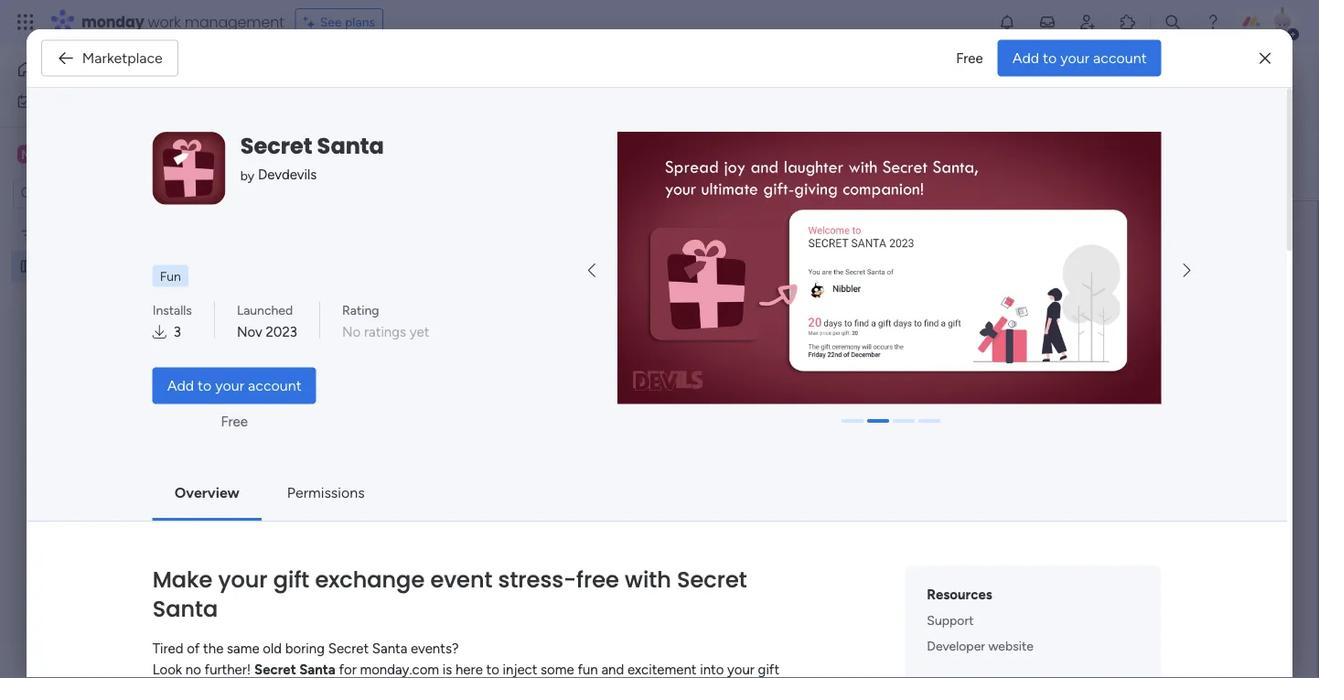 Task type: locate. For each thing, give the bounding box(es) containing it.
work
[[148, 11, 181, 32], [61, 93, 89, 109]]

add to your account button
[[998, 40, 1162, 76], [153, 367, 316, 404]]

the up "if"
[[624, 308, 646, 325]]

you inside group
[[623, 406, 650, 426]]

form for edit
[[311, 162, 338, 177]]

installs
[[153, 302, 192, 317]]

0 vertical spatial account
[[1094, 49, 1148, 67]]

for
[[601, 289, 619, 307], [602, 308, 621, 325], [979, 308, 997, 325], [339, 661, 357, 678]]

gift right "into"
[[758, 661, 780, 678]]

survey inside list box
[[166, 259, 204, 274]]

14. anything you want to add?
[[530, 406, 751, 426]]

0 vertical spatial add
[[1013, 49, 1040, 67]]

anything you want to add? element
[[530, 406, 751, 426]]

santa down tired of the same old boring secret santa events?
[[300, 661, 336, 678]]

integrate
[[964, 113, 1017, 129]]

out
[[577, 308, 599, 325]]

your inside thank you for participating in this employee wellbeing survey! know that you can fill out for the form using your name or simply write 'anonymous' for the first question if you prefer.
[[722, 308, 751, 325]]

1 horizontal spatial add
[[1013, 49, 1040, 67]]

marketplace
[[82, 49, 163, 67]]

your right "into"
[[728, 661, 755, 678]]

account up activity at the top right of the page
[[1094, 49, 1148, 67]]

you right "if"
[[633, 326, 657, 343]]

ruby anderson image
[[1269, 7, 1298, 37]]

0 horizontal spatial add to your account button
[[153, 367, 316, 404]]

your right make
[[218, 565, 268, 595]]

gift inside make your gift exchange event stress-free with secret santa
[[273, 565, 310, 595]]

account down 2023 on the left of page
[[248, 377, 302, 394]]

and down result,
[[615, 381, 639, 398]]

to inside for monday.com is here to inject some fun and excitement into your gift
[[486, 661, 500, 678]]

0 vertical spatial better
[[771, 363, 811, 380]]

developer website
[[927, 638, 1034, 654]]

edit form button
[[277, 155, 345, 184]]

survey!
[[883, 289, 929, 307]]

0 horizontal spatial being
[[131, 259, 163, 274]]

by
[[428, 161, 445, 178], [240, 167, 255, 183]]

secret
[[240, 131, 313, 162], [677, 565, 747, 595], [328, 641, 369, 657], [254, 661, 296, 678]]

0 vertical spatial being
[[500, 58, 582, 99]]

0 vertical spatial survey
[[589, 58, 684, 99]]

add to your account
[[1013, 49, 1148, 67], [167, 377, 302, 394]]

add to your account button down invite members image
[[998, 40, 1162, 76]]

pulse
[[814, 363, 849, 380]]

your down hope
[[680, 381, 708, 398]]

question
[[560, 326, 617, 343]]

add
[[1013, 49, 1040, 67], [167, 377, 194, 394]]

prefer.
[[660, 326, 702, 343]]

your down "nov"
[[215, 377, 245, 394]]

secret right with
[[677, 565, 747, 595]]

dapulse integrations image
[[943, 114, 957, 128]]

survey left show board description icon
[[589, 58, 684, 99]]

the right 'of'
[[203, 641, 224, 657]]

1 horizontal spatial better
[[875, 381, 915, 398]]

0 vertical spatial and
[[615, 381, 639, 398]]

1
[[1242, 71, 1248, 86]]

activity
[[1078, 71, 1123, 86]]

inbox image
[[1039, 13, 1057, 31]]

you down bring
[[623, 406, 650, 426]]

0 vertical spatial work
[[148, 11, 181, 32]]

1 vertical spatial gift
[[758, 661, 780, 678]]

add to your account down "nov"
[[167, 377, 302, 394]]

search everything image
[[1164, 13, 1183, 31]]

1 horizontal spatial free
[[957, 50, 984, 66]]

public board image
[[19, 258, 37, 275]]

gift up boring
[[273, 565, 310, 595]]

show board description image
[[697, 70, 719, 88]]

option
[[0, 219, 233, 222]]

1 horizontal spatial the
[[624, 308, 646, 325]]

form right edit
[[311, 162, 338, 177]]

that
[[973, 289, 999, 307]]

screenshot image
[[618, 132, 1162, 404]]

1 horizontal spatial add to your account button
[[998, 40, 1162, 76]]

'anonymous'
[[892, 308, 975, 325]]

add to your account button down "nov"
[[153, 367, 316, 404]]

14.
[[530, 406, 549, 426]]

workspace selection element
[[17, 143, 153, 167]]

overview button
[[160, 474, 254, 511]]

add to your account up activity at the top right of the page
[[1013, 49, 1148, 67]]

0 horizontal spatial add to your account
[[167, 377, 302, 394]]

0 vertical spatial gift
[[273, 565, 310, 595]]

employee down see plans
[[278, 58, 420, 99]]

gift inside for monday.com is here to inject some fun and excitement into your gift
[[758, 661, 780, 678]]

secret up edit
[[240, 131, 313, 162]]

0 vertical spatial free
[[957, 50, 984, 66]]

1 vertical spatial account
[[248, 377, 302, 394]]

santa up "edit form"
[[317, 131, 384, 162]]

employee right public board 'image'
[[43, 259, 100, 274]]

add down 3
[[167, 377, 194, 394]]

first
[[531, 326, 557, 343]]

invite / 1 button
[[1165, 64, 1256, 93]]

2023
[[266, 323, 297, 340]]

automate
[[1155, 113, 1212, 129]]

0 horizontal spatial gift
[[273, 565, 310, 595]]

being inside list box
[[131, 259, 163, 274]]

workspace
[[78, 146, 150, 163]]

santa inside secret santa by devdevils
[[317, 131, 384, 162]]

form left the link
[[1193, 162, 1221, 177]]

0 vertical spatial employee well-being survey
[[278, 58, 684, 99]]

fun
[[578, 661, 598, 678]]

1 horizontal spatial employee
[[278, 58, 420, 99]]

work right my
[[61, 93, 89, 109]]

being
[[500, 58, 582, 99], [131, 259, 163, 274]]

main workspace
[[42, 146, 150, 163]]

1 vertical spatial add to your account
[[167, 377, 302, 394]]

for up question
[[601, 289, 619, 307]]

better down wellness
[[875, 381, 915, 398]]

2 horizontal spatial form
[[1193, 162, 1221, 177]]

organization
[[531, 381, 612, 398]]

your inside with these result, we hope to have a better pulse on wellness at our organization and bring your relevant programming to better support you.
[[680, 381, 708, 398]]

some
[[541, 661, 575, 678]]

wellness
[[873, 363, 928, 380]]

1 horizontal spatial well-
[[427, 58, 500, 99]]

employee well-being survey inside list box
[[43, 259, 204, 274]]

by right powered
[[428, 161, 445, 178]]

resources
[[927, 587, 993, 603]]

by left devdevils
[[240, 167, 255, 183]]

resources support
[[927, 587, 993, 628]]

1 vertical spatial add
[[167, 377, 194, 394]]

form inside thank you for participating in this employee wellbeing survey! know that you can fill out for the form using your name or simply write 'anonymous' for the first question if you prefer.
[[650, 308, 680, 325]]

free up dapulse integrations image
[[957, 50, 984, 66]]

a
[[760, 363, 767, 380]]

account for right add to your account button
[[1094, 49, 1148, 67]]

further!
[[205, 661, 251, 678]]

0 vertical spatial add to your account button
[[998, 40, 1162, 76]]

0 vertical spatial add to your account
[[1013, 49, 1148, 67]]

2 horizontal spatial employee
[[531, 246, 677, 287]]

select product image
[[16, 13, 35, 31]]

well- inside employee well-being survey list box
[[103, 259, 131, 274]]

no
[[186, 661, 201, 678]]

fill
[[558, 308, 573, 325]]

my
[[40, 93, 58, 109]]

form for copy
[[1193, 162, 1221, 177]]

0 horizontal spatial form
[[311, 162, 338, 177]]

1 vertical spatial free
[[221, 413, 248, 430]]

free up overview button
[[221, 413, 248, 430]]

form form
[[243, 201, 1318, 678]]

if
[[621, 326, 629, 343]]

1 vertical spatial well-
[[103, 259, 131, 274]]

add down notifications image
[[1013, 49, 1040, 67]]

powered
[[367, 161, 425, 178]]

work inside button
[[61, 93, 89, 109]]

secret santa by devdevils
[[240, 131, 384, 183]]

survey
[[589, 58, 684, 99], [166, 259, 204, 274]]

form down participating
[[650, 308, 680, 325]]

1 horizontal spatial work
[[148, 11, 181, 32]]

work right the monday
[[148, 11, 181, 32]]

account
[[1094, 49, 1148, 67], [248, 377, 302, 394]]

events?
[[411, 641, 459, 657]]

see plans
[[320, 14, 375, 30]]

1 horizontal spatial employee well-being survey
[[278, 58, 684, 99]]

employee inside employee well-being survey list box
[[43, 259, 100, 274]]

you right that
[[1003, 289, 1026, 307]]

better up "programming"
[[771, 363, 811, 380]]

your down this
[[722, 308, 751, 325]]

devdevils
[[258, 167, 317, 183]]

0 horizontal spatial well-
[[103, 259, 131, 274]]

1 vertical spatial being
[[131, 259, 163, 274]]

dapulse x slim image
[[1260, 47, 1271, 69]]

1 vertical spatial and
[[602, 661, 624, 678]]

0 horizontal spatial account
[[248, 377, 302, 394]]

marketplace button
[[41, 40, 178, 76]]

1 vertical spatial employee well-being survey
[[43, 259, 204, 274]]

1 horizontal spatial gift
[[758, 661, 780, 678]]

0 horizontal spatial work
[[61, 93, 89, 109]]

edit
[[285, 162, 308, 177]]

1 vertical spatial better
[[875, 381, 915, 398]]

survey up 'installs'
[[166, 259, 204, 274]]

employee up out
[[531, 246, 677, 287]]

ratings
[[364, 323, 406, 340]]

in
[[708, 289, 719, 307]]

thank
[[531, 289, 570, 307]]

invite members image
[[1079, 13, 1097, 31]]

tired of the same old boring secret santa events?
[[153, 641, 459, 657]]

employee
[[750, 289, 814, 307]]

0 horizontal spatial by
[[240, 167, 255, 183]]

the right 'anonymous'
[[1001, 308, 1022, 325]]

workspace image
[[17, 144, 36, 164]]

and right fun
[[602, 661, 624, 678]]

and inside with these result, we hope to have a better pulse on wellness at our organization and bring your relevant programming to better support you.
[[615, 381, 639, 398]]

see plans button
[[295, 8, 384, 36]]

event
[[431, 565, 493, 595]]

1 vertical spatial survey
[[166, 259, 204, 274]]

old
[[263, 641, 282, 657]]

1 horizontal spatial account
[[1094, 49, 1148, 67]]

rating
[[342, 302, 379, 317]]

0 horizontal spatial employee well-being survey
[[43, 259, 204, 274]]

0 horizontal spatial add
[[167, 377, 194, 394]]

1 vertical spatial work
[[61, 93, 89, 109]]

home button
[[11, 55, 197, 84]]

santa up monday.com on the bottom left of the page
[[372, 641, 408, 657]]

0 horizontal spatial free
[[221, 413, 248, 430]]

no
[[342, 323, 361, 340]]

0 horizontal spatial survey
[[166, 259, 204, 274]]

bring
[[643, 381, 676, 398]]

1 horizontal spatial form
[[650, 308, 680, 325]]

1 horizontal spatial add to your account
[[1013, 49, 1148, 67]]

better
[[771, 363, 811, 380], [875, 381, 915, 398]]

to
[[1043, 49, 1057, 67], [708, 363, 722, 380], [198, 377, 212, 394], [858, 381, 872, 398], [695, 406, 709, 426], [486, 661, 500, 678]]

0 horizontal spatial employee
[[43, 259, 100, 274]]

link
[[1224, 162, 1243, 177]]

0 horizontal spatial better
[[771, 363, 811, 380]]

for down tired of the same old boring secret santa events?
[[339, 661, 357, 678]]

santa up 'of'
[[153, 594, 218, 625]]

1 horizontal spatial by
[[428, 161, 445, 178]]

thank you for participating in this employee wellbeing survey! know that you can fill out for the form using your name or simply write 'anonymous' for the first question if you prefer.
[[531, 289, 1026, 343]]



Task type: vqa. For each thing, say whether or not it's contained in the screenshot.
and within With these result, we hope to have a better pulse on wellness at our organization and bring your relevant programming to better support you.
yes



Task type: describe. For each thing, give the bounding box(es) containing it.
apps image
[[1119, 13, 1138, 31]]

secret inside make your gift exchange event stress-free with secret santa
[[677, 565, 747, 595]]

v2 download image
[[153, 322, 166, 342]]

using
[[684, 308, 719, 325]]

invite / 1
[[1199, 71, 1248, 86]]

programming
[[767, 381, 854, 398]]

nov
[[237, 323, 262, 340]]

copy form link button
[[1125, 155, 1250, 184]]

look no further! secret santa
[[153, 661, 336, 678]]

your inside make your gift exchange event stress-free with secret santa
[[218, 565, 268, 595]]

with
[[625, 565, 672, 595]]

1 horizontal spatial being
[[500, 58, 582, 99]]

tired
[[153, 641, 183, 657]]

can
[[531, 308, 555, 325]]

our
[[948, 363, 969, 380]]

2 horizontal spatial the
[[1001, 308, 1022, 325]]

santa inside make your gift exchange event stress-free with secret santa
[[153, 594, 218, 625]]

see
[[320, 14, 342, 30]]

write
[[856, 308, 889, 325]]

1 vertical spatial add to your account button
[[153, 367, 316, 404]]

support
[[927, 612, 974, 628]]

of
[[187, 641, 200, 657]]

Employee well-being survey field
[[274, 58, 689, 99]]

monday
[[81, 11, 144, 32]]

help image
[[1205, 13, 1223, 31]]

1 horizontal spatial survey
[[589, 58, 684, 99]]

overview
[[175, 484, 240, 501]]

monday.com
[[360, 661, 439, 678]]

0 horizontal spatial the
[[203, 641, 224, 657]]

make
[[153, 565, 213, 595]]

copy
[[1159, 162, 1190, 177]]

want
[[654, 406, 691, 426]]

same
[[227, 641, 260, 657]]

with
[[531, 363, 562, 380]]

to inside group
[[695, 406, 709, 426]]

launched
[[237, 302, 293, 317]]

/
[[1234, 71, 1239, 86]]

simply
[[811, 308, 852, 325]]

autopilot image
[[1132, 108, 1148, 132]]

work for my
[[61, 93, 89, 109]]

invite
[[1199, 71, 1231, 86]]

or
[[794, 308, 807, 325]]

here
[[456, 661, 483, 678]]

by inside secret santa by devdevils
[[240, 167, 255, 183]]

website
[[989, 638, 1034, 654]]

marketplace arrow right image
[[1184, 263, 1191, 277]]

notifications image
[[999, 13, 1017, 31]]

copy form link
[[1159, 162, 1243, 177]]

make your gift exchange event stress-free with secret santa
[[153, 565, 747, 625]]

rating no ratings yet
[[342, 302, 430, 340]]

name
[[755, 308, 790, 325]]

relevant
[[712, 381, 763, 398]]

m
[[21, 146, 32, 162]]

free
[[577, 565, 620, 595]]

for monday.com is here to inject some fun and excitement into your gift
[[153, 661, 780, 678]]

look
[[153, 661, 182, 678]]

account for add to your account button to the bottom
[[248, 377, 302, 394]]

this
[[723, 289, 747, 307]]

employee wellbeing survey
[[531, 246, 939, 287]]

survey
[[839, 246, 939, 287]]

0 vertical spatial well-
[[427, 58, 500, 99]]

support
[[919, 381, 970, 398]]

excitement
[[628, 661, 697, 678]]

for down that
[[979, 308, 997, 325]]

secret down old
[[254, 661, 296, 678]]

add?
[[713, 406, 751, 426]]

management
[[185, 11, 284, 32]]

collapse board header image
[[1273, 113, 1288, 128]]

inject
[[503, 661, 538, 678]]

work for monday
[[148, 11, 181, 32]]

edit form
[[285, 162, 338, 177]]

marketplace arrow left image
[[588, 263, 596, 277]]

14. Anything you want to add? text field
[[530, 440, 1021, 555]]

my work button
[[11, 86, 197, 116]]

know
[[933, 289, 969, 307]]

permissions button
[[273, 474, 380, 511]]

you up out
[[573, 289, 597, 307]]

fun
[[160, 268, 181, 284]]

employee inside form form
[[531, 246, 677, 287]]

add to favorites image
[[728, 69, 746, 87]]

add to your account for add to your account button to the bottom
[[167, 377, 302, 394]]

and inside for monday.com is here to inject some fun and excitement into your gift
[[602, 661, 624, 678]]

14. anything you want to add? group
[[530, 392, 1021, 583]]

plans
[[345, 14, 375, 30]]

developer
[[927, 638, 986, 654]]

anything
[[552, 406, 619, 426]]

Search in workspace field
[[38, 183, 153, 204]]

activity button
[[1071, 64, 1158, 93]]

stress-
[[498, 565, 577, 595]]

secret right boring
[[328, 641, 369, 657]]

monday work management
[[81, 11, 284, 32]]

boring
[[285, 641, 325, 657]]

employee well-being survey list box
[[0, 216, 233, 529]]

exchange
[[315, 565, 425, 595]]

secret inside secret santa by devdevils
[[240, 131, 313, 162]]

wellbeing
[[684, 246, 832, 287]]

for up "if"
[[602, 308, 621, 325]]

result,
[[606, 363, 645, 380]]

have
[[725, 363, 756, 380]]

into
[[700, 661, 724, 678]]

permissions
[[287, 484, 365, 501]]

hope
[[671, 363, 704, 380]]

your inside for monday.com is here to inject some fun and excitement into your gift
[[728, 661, 755, 678]]

add to your account for right add to your account button
[[1013, 49, 1148, 67]]

on
[[852, 363, 869, 380]]

main
[[42, 146, 74, 163]]

your up activity at the top right of the page
[[1061, 49, 1090, 67]]

for inside for monday.com is here to inject some fun and excitement into your gift
[[339, 661, 357, 678]]

is
[[443, 661, 452, 678]]

app logo image
[[153, 132, 226, 205]]

home
[[42, 62, 77, 77]]



